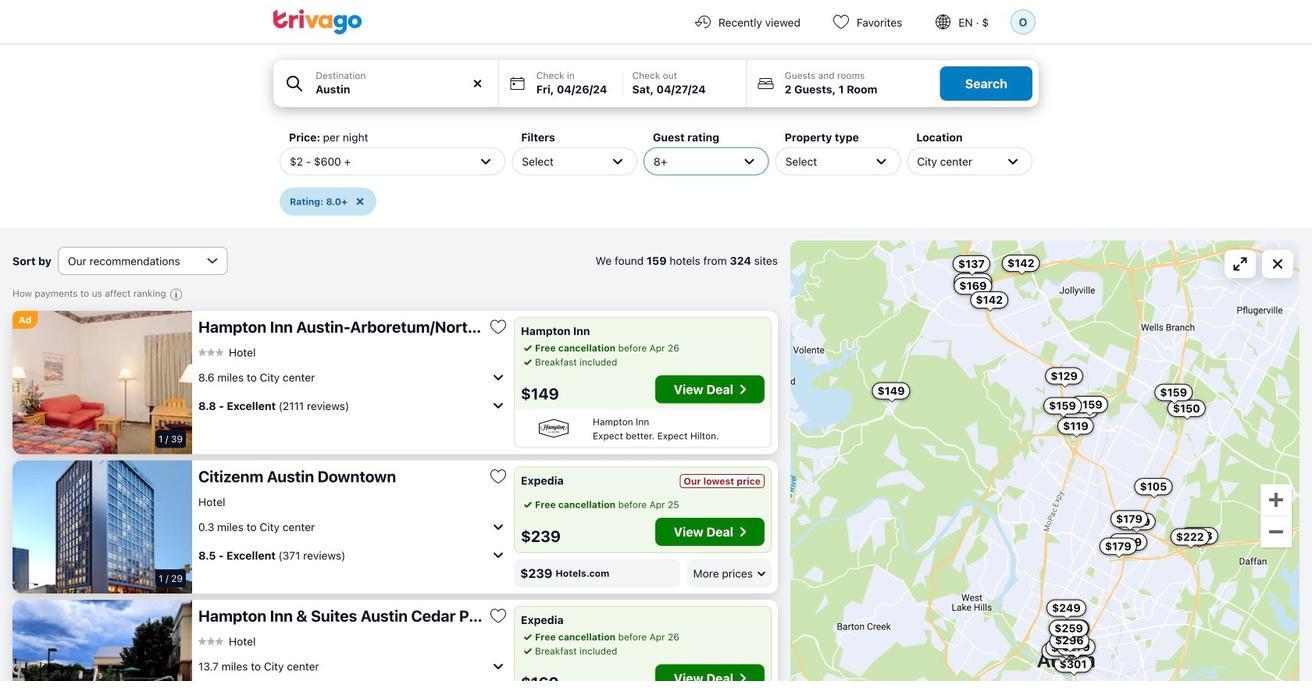 Task type: locate. For each thing, give the bounding box(es) containing it.
citizenm austin downtown, (austin, usa) image
[[12, 460, 192, 594]]

None field
[[273, 60, 498, 107]]

trivago logo image
[[273, 9, 362, 34]]

map region
[[790, 241, 1300, 681]]

hampton inn image
[[521, 417, 587, 439]]

clear image
[[471, 77, 485, 91]]

hampton inn austin-arboretum/northwest, (austin, usa) image
[[12, 311, 192, 454]]



Task type: vqa. For each thing, say whether or not it's contained in the screenshot.
Where To? search field
yes



Task type: describe. For each thing, give the bounding box(es) containing it.
Where to? search field
[[316, 81, 489, 98]]

hampton inn & suites austin cedar park-lakeline, (austin, usa) image
[[12, 600, 192, 681]]



